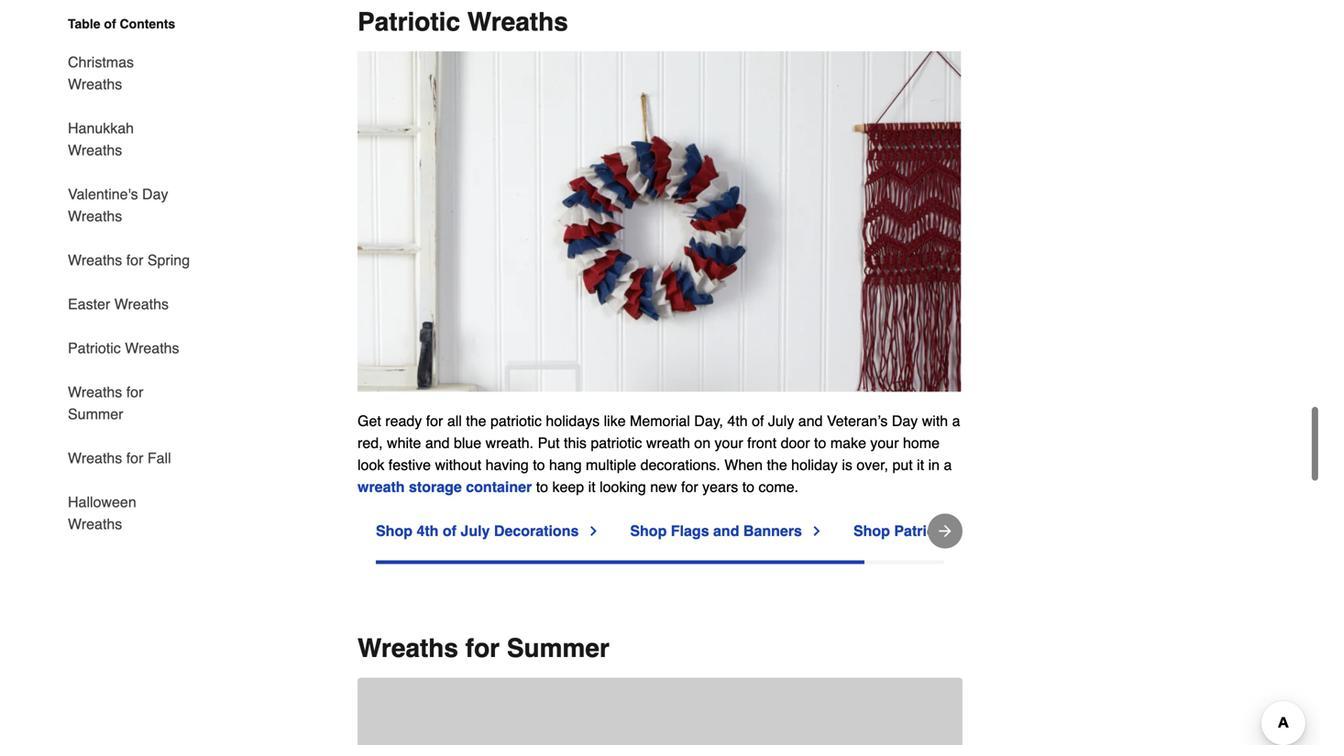Task type: locate. For each thing, give the bounding box(es) containing it.
patriotic
[[491, 413, 542, 430], [591, 435, 642, 452]]

1 horizontal spatial wreath
[[646, 435, 690, 452]]

0 horizontal spatial wreath
[[358, 479, 405, 496]]

2 vertical spatial patriotic
[[894, 523, 953, 540]]

1 vertical spatial patriotic
[[591, 435, 642, 452]]

wreaths inside easter wreaths link
[[114, 296, 169, 313]]

this
[[564, 435, 587, 452]]

front
[[747, 435, 777, 452]]

shop inside 'link'
[[376, 523, 413, 540]]

hanukkah wreaths link
[[68, 106, 191, 172]]

scrollbar
[[376, 561, 865, 564]]

0 vertical spatial wreath
[[646, 435, 690, 452]]

3 shop from the left
[[854, 523, 890, 540]]

blue
[[454, 435, 482, 452]]

1 vertical spatial it
[[588, 479, 596, 496]]

shop for shop 4th of july decorations
[[376, 523, 413, 540]]

holidays
[[546, 413, 600, 430]]

1 vertical spatial summer
[[507, 634, 610, 663]]

looking
[[600, 479, 646, 496]]

wreath
[[646, 435, 690, 452], [358, 479, 405, 496]]

get
[[358, 413, 381, 430]]

and right flags
[[713, 523, 739, 540]]

2 your from the left
[[871, 435, 899, 452]]

shop down the over,
[[854, 523, 890, 540]]

a right in
[[944, 457, 952, 474]]

1 horizontal spatial your
[[871, 435, 899, 452]]

without
[[435, 457, 482, 474]]

shop flags and banners
[[630, 523, 802, 540]]

valentine's
[[68, 186, 138, 203]]

0 horizontal spatial patriotic
[[491, 413, 542, 430]]

chevron right image right banners
[[810, 524, 824, 539]]

chevron right image for shop 4th of july decorations
[[586, 524, 601, 539]]

1 horizontal spatial chevron right image
[[810, 524, 824, 539]]

0 vertical spatial patriotic wreaths
[[358, 7, 568, 37]]

on
[[694, 435, 711, 452]]

0 vertical spatial day
[[142, 186, 168, 203]]

patriotic wreaths
[[358, 7, 568, 37], [68, 340, 179, 357]]

wreaths
[[467, 7, 568, 37], [68, 76, 122, 93], [68, 142, 122, 159], [68, 208, 122, 225], [68, 252, 122, 269], [114, 296, 169, 313], [125, 340, 179, 357], [68, 384, 122, 401], [68, 450, 122, 467], [68, 516, 122, 533], [957, 523, 1015, 540], [358, 634, 458, 663]]

4th down storage
[[417, 523, 439, 540]]

0 vertical spatial summer
[[68, 406, 123, 423]]

shop left flags
[[630, 523, 667, 540]]

0 vertical spatial wreaths for summer
[[68, 384, 143, 423]]

1 horizontal spatial shop
[[630, 523, 667, 540]]

0 horizontal spatial patriotic wreaths
[[68, 340, 179, 357]]

decorations.
[[641, 457, 721, 474]]

a right with
[[952, 413, 960, 430]]

0 vertical spatial it
[[917, 457, 924, 474]]

and down the all
[[425, 435, 450, 452]]

0 horizontal spatial wreaths for summer
[[68, 384, 143, 423]]

put
[[893, 457, 913, 474]]

1 vertical spatial wreath
[[358, 479, 405, 496]]

0 vertical spatial a
[[952, 413, 960, 430]]

2 shop from the left
[[630, 523, 667, 540]]

the up come.
[[767, 457, 787, 474]]

shop 4th of july decorations link
[[376, 520, 601, 542]]

easter
[[68, 296, 110, 313]]

table of contents element
[[53, 15, 191, 535]]

2 vertical spatial of
[[443, 523, 457, 540]]

it right keep
[[588, 479, 596, 496]]

july
[[768, 413, 794, 430], [461, 523, 490, 540]]

1 vertical spatial 4th
[[417, 523, 439, 540]]

chevron right image inside shop 4th of july decorations 'link'
[[586, 524, 601, 539]]

2 horizontal spatial shop
[[854, 523, 890, 540]]

chevron right image inside shop flags and banners link
[[810, 524, 824, 539]]

0 vertical spatial of
[[104, 17, 116, 31]]

1 horizontal spatial 4th
[[728, 413, 748, 430]]

2 horizontal spatial and
[[798, 413, 823, 430]]

of
[[104, 17, 116, 31], [752, 413, 764, 430], [443, 523, 457, 540]]

wreaths inside the christmas wreaths
[[68, 76, 122, 93]]

the right the all
[[466, 413, 486, 430]]

wreath down memorial
[[646, 435, 690, 452]]

valentine's day wreaths
[[68, 186, 168, 225]]

years
[[703, 479, 738, 496]]

0 vertical spatial 4th
[[728, 413, 748, 430]]

patriotic down like
[[591, 435, 642, 452]]

1 vertical spatial day
[[892, 413, 918, 430]]

1 horizontal spatial of
[[443, 523, 457, 540]]

day up home
[[892, 413, 918, 430]]

and up door
[[798, 413, 823, 430]]

chevron right image down looking
[[586, 524, 601, 539]]

1 vertical spatial patriotic
[[68, 340, 121, 357]]

of up front
[[752, 413, 764, 430]]

it left in
[[917, 457, 924, 474]]

1 horizontal spatial patriotic wreaths
[[358, 7, 568, 37]]

wreath down look
[[358, 479, 405, 496]]

white
[[387, 435, 421, 452]]

0 horizontal spatial july
[[461, 523, 490, 540]]

1 horizontal spatial july
[[768, 413, 794, 430]]

july inside get ready for all the patriotic holidays like memorial day, 4th of july and veteran's day with a red, white and blue wreath. put this patriotic wreath on your front door to make your home look festive without having to hang multiple decorations. when the holiday is over, put it in a wreath storage container to keep it looking new for years to come.
[[768, 413, 794, 430]]

of down wreath storage container link
[[443, 523, 457, 540]]

july up door
[[768, 413, 794, 430]]

2 horizontal spatial patriotic
[[894, 523, 953, 540]]

1 horizontal spatial summer
[[507, 634, 610, 663]]

0 vertical spatial the
[[466, 413, 486, 430]]

4th
[[728, 413, 748, 430], [417, 523, 439, 540]]

2 vertical spatial and
[[713, 523, 739, 540]]

day right valentine's
[[142, 186, 168, 203]]

container
[[466, 479, 532, 496]]

0 vertical spatial and
[[798, 413, 823, 430]]

1 vertical spatial wreaths for summer
[[358, 634, 610, 663]]

the
[[466, 413, 486, 430], [767, 457, 787, 474]]

chevron right image
[[586, 524, 601, 539], [810, 524, 824, 539]]

flags
[[671, 523, 709, 540]]

1 vertical spatial july
[[461, 523, 490, 540]]

1 vertical spatial and
[[425, 435, 450, 452]]

1 shop from the left
[[376, 523, 413, 540]]

a
[[952, 413, 960, 430], [944, 457, 952, 474]]

having
[[486, 457, 529, 474]]

wreaths for summer
[[68, 384, 143, 423], [358, 634, 610, 663]]

4th right day,
[[728, 413, 748, 430]]

patriotic wreaths inside table of contents element
[[68, 340, 179, 357]]

wreaths for fall
[[68, 450, 171, 467]]

table of contents
[[68, 17, 175, 31]]

day inside valentine's day wreaths
[[142, 186, 168, 203]]

1 vertical spatial patriotic wreaths
[[68, 340, 179, 357]]

wreaths inside wreaths for summer link
[[68, 384, 122, 401]]

1 chevron right image from the left
[[586, 524, 601, 539]]

1 vertical spatial the
[[767, 457, 787, 474]]

table
[[68, 17, 100, 31]]

arrow right image
[[936, 522, 955, 541]]

new
[[650, 479, 677, 496]]

patriotic wreaths link
[[68, 326, 179, 370]]

0 horizontal spatial chevron right image
[[586, 524, 601, 539]]

2 horizontal spatial of
[[752, 413, 764, 430]]

1 vertical spatial of
[[752, 413, 764, 430]]

day
[[142, 186, 168, 203], [892, 413, 918, 430]]

your
[[715, 435, 743, 452], [871, 435, 899, 452]]

wreath storage container link
[[358, 479, 532, 496]]

0 horizontal spatial summer
[[68, 406, 123, 423]]

0 vertical spatial july
[[768, 413, 794, 430]]

0 horizontal spatial it
[[588, 479, 596, 496]]

0 horizontal spatial and
[[425, 435, 450, 452]]

put
[[538, 435, 560, 452]]

patriotic up "wreath."
[[491, 413, 542, 430]]

shop flags and banners link
[[630, 520, 824, 542]]

wreaths for fall link
[[68, 436, 171, 480]]

when
[[725, 457, 763, 474]]

halloween
[[68, 494, 136, 511]]

halloween wreaths
[[68, 494, 136, 533]]

0 horizontal spatial day
[[142, 186, 168, 203]]

wreath.
[[486, 435, 534, 452]]

1 horizontal spatial patriotic
[[358, 7, 460, 37]]

of right table
[[104, 17, 116, 31]]

shop
[[376, 523, 413, 540], [630, 523, 667, 540], [854, 523, 890, 540]]

make
[[831, 435, 866, 452]]

hanukkah wreaths
[[68, 120, 134, 159]]

1 horizontal spatial the
[[767, 457, 787, 474]]

1 horizontal spatial day
[[892, 413, 918, 430]]

2 chevron right image from the left
[[810, 524, 824, 539]]

your up the over,
[[871, 435, 899, 452]]

wreath with faux lemons, limes and greenery hanging on the white front door of a brick house. image
[[358, 678, 963, 745]]

summer
[[68, 406, 123, 423], [507, 634, 610, 663]]

valentine's day wreaths link
[[68, 172, 191, 238]]

your up when
[[715, 435, 743, 452]]

july down container at the bottom left
[[461, 523, 490, 540]]

0 horizontal spatial your
[[715, 435, 743, 452]]

contents
[[120, 17, 175, 31]]

0 vertical spatial patriotic
[[358, 7, 460, 37]]

and
[[798, 413, 823, 430], [425, 435, 450, 452], [713, 523, 739, 540]]

wreaths for summer inside table of contents element
[[68, 384, 143, 423]]

patriotic inside table of contents element
[[68, 340, 121, 357]]

0 horizontal spatial patriotic
[[68, 340, 121, 357]]

to
[[814, 435, 827, 452], [533, 457, 545, 474], [536, 479, 548, 496], [742, 479, 755, 496]]

to down put
[[533, 457, 545, 474]]

it
[[917, 457, 924, 474], [588, 479, 596, 496]]

hanukkah
[[68, 120, 134, 137]]

patriotic
[[358, 7, 460, 37], [68, 340, 121, 357], [894, 523, 953, 540]]

for
[[126, 252, 143, 269], [126, 384, 143, 401], [426, 413, 443, 430], [126, 450, 143, 467], [681, 479, 698, 496], [466, 634, 500, 663]]

0 horizontal spatial 4th
[[417, 523, 439, 540]]

to left keep
[[536, 479, 548, 496]]

wreaths inside halloween wreaths
[[68, 516, 122, 533]]

0 horizontal spatial shop
[[376, 523, 413, 540]]

hang
[[549, 457, 582, 474]]

shop down storage
[[376, 523, 413, 540]]

1 horizontal spatial it
[[917, 457, 924, 474]]



Task type: describe. For each thing, give the bounding box(es) containing it.
home
[[903, 435, 940, 452]]

spring
[[147, 252, 190, 269]]

chevron right image for shop flags and banners
[[810, 524, 824, 539]]

shop for shop patriotic wreaths
[[854, 523, 890, 540]]

door
[[781, 435, 810, 452]]

memorial
[[630, 413, 690, 430]]

red,
[[358, 435, 383, 452]]

wreaths inside hanukkah wreaths
[[68, 142, 122, 159]]

is
[[842, 457, 853, 474]]

shop patriotic wreaths link
[[854, 520, 1037, 542]]

4th inside get ready for all the patriotic holidays like memorial day, 4th of july and veteran's day with a red, white and blue wreath. put this patriotic wreath on your front door to make your home look festive without having to hang multiple decorations. when the holiday is over, put it in a wreath storage container to keep it looking new for years to come.
[[728, 413, 748, 430]]

summer inside wreaths for summer
[[68, 406, 123, 423]]

christmas wreaths link
[[68, 40, 191, 106]]

wreaths inside patriotic wreaths link
[[125, 340, 179, 357]]

to up holiday
[[814, 435, 827, 452]]

1 horizontal spatial patriotic
[[591, 435, 642, 452]]

keep
[[552, 479, 584, 496]]

in
[[928, 457, 940, 474]]

day,
[[694, 413, 723, 430]]

festive
[[389, 457, 431, 474]]

of inside 'link'
[[443, 523, 457, 540]]

get ready for all the patriotic holidays like memorial day, 4th of july and veteran's day with a red, white and blue wreath. put this patriotic wreath on your front door to make your home look festive without having to hang multiple decorations. when the holiday is over, put it in a wreath storage container to keep it looking new for years to come.
[[358, 413, 960, 496]]

4th inside 'link'
[[417, 523, 439, 540]]

shop for shop flags and banners
[[630, 523, 667, 540]]

wreaths inside wreaths for fall 'link'
[[68, 450, 122, 467]]

0 horizontal spatial of
[[104, 17, 116, 31]]

red, white and blue patriotic wreath hung on a white wall. image
[[358, 51, 963, 392]]

of inside get ready for all the patriotic holidays like memorial day, 4th of july and veteran's day with a red, white and blue wreath. put this patriotic wreath on your front door to make your home look festive without having to hang multiple decorations. when the holiday is over, put it in a wreath storage container to keep it looking new for years to come.
[[752, 413, 764, 430]]

holiday
[[791, 457, 838, 474]]

1 horizontal spatial and
[[713, 523, 739, 540]]

come.
[[759, 479, 799, 496]]

for inside 'link'
[[126, 450, 143, 467]]

shop patriotic wreaths
[[854, 523, 1015, 540]]

over,
[[857, 457, 889, 474]]

1 horizontal spatial wreaths for summer
[[358, 634, 610, 663]]

day inside get ready for all the patriotic holidays like memorial day, 4th of july and veteran's day with a red, white and blue wreath. put this patriotic wreath on your front door to make your home look festive without having to hang multiple decorations. when the holiday is over, put it in a wreath storage container to keep it looking new for years to come.
[[892, 413, 918, 430]]

easter wreaths link
[[68, 282, 169, 326]]

wreaths inside wreaths for spring link
[[68, 252, 122, 269]]

multiple
[[586, 457, 637, 474]]

all
[[447, 413, 462, 430]]

ready
[[385, 413, 422, 430]]

look
[[358, 457, 385, 474]]

wreaths inside 'shop patriotic wreaths' link
[[957, 523, 1015, 540]]

wreaths for spring
[[68, 252, 190, 269]]

to down when
[[742, 479, 755, 496]]

veteran's
[[827, 413, 888, 430]]

1 your from the left
[[715, 435, 743, 452]]

halloween wreaths link
[[68, 480, 191, 535]]

christmas wreaths
[[68, 54, 134, 93]]

0 vertical spatial patriotic
[[491, 413, 542, 430]]

with
[[922, 413, 948, 430]]

1 vertical spatial a
[[944, 457, 952, 474]]

july inside 'link'
[[461, 523, 490, 540]]

banners
[[744, 523, 802, 540]]

fall
[[147, 450, 171, 467]]

wreaths for summer link
[[68, 370, 191, 436]]

like
[[604, 413, 626, 430]]

wreaths inside valentine's day wreaths
[[68, 208, 122, 225]]

storage
[[409, 479, 462, 496]]

wreaths for spring link
[[68, 238, 190, 282]]

0 horizontal spatial the
[[466, 413, 486, 430]]

easter wreaths
[[68, 296, 169, 313]]

decorations
[[494, 523, 579, 540]]

christmas
[[68, 54, 134, 71]]

shop 4th of july decorations
[[376, 523, 579, 540]]



Task type: vqa. For each thing, say whether or not it's contained in the screenshot.
Firestop Products & Systems
no



